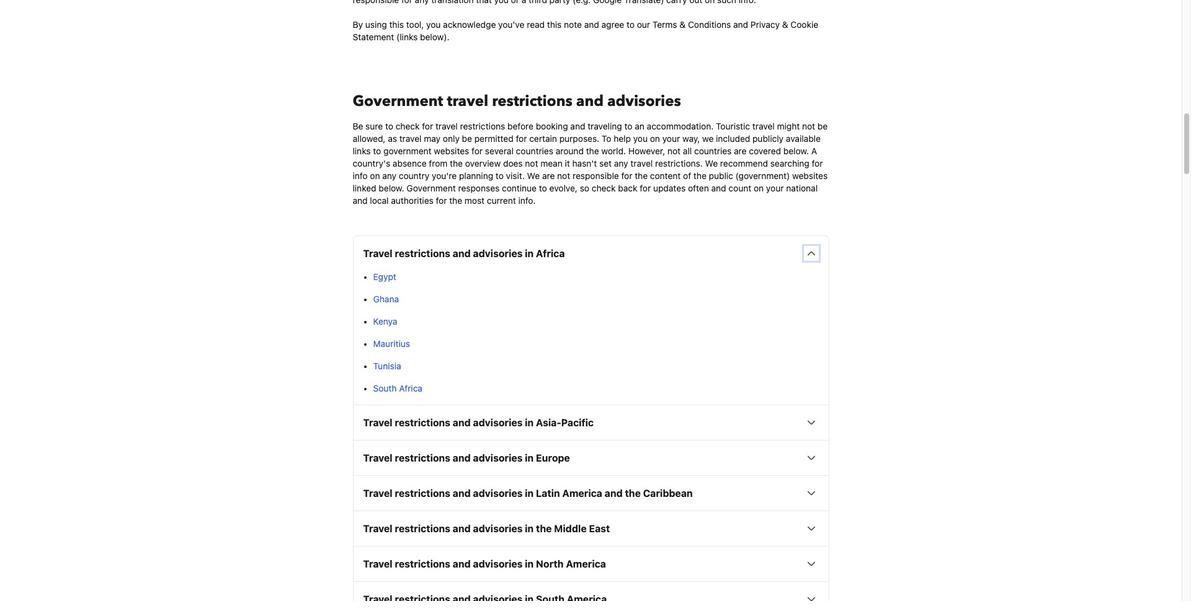 Task type: locate. For each thing, give the bounding box(es) containing it.
countries down certain
[[516, 146, 553, 156]]

1 in from the top
[[525, 248, 534, 259]]

1 horizontal spatial countries
[[694, 146, 732, 156]]

it
[[565, 158, 570, 169]]

america for latin
[[562, 488, 602, 499]]

by
[[353, 19, 363, 30]]

the left the caribbean
[[625, 488, 641, 499]]

advisories up travel restrictions and advisories in north america
[[473, 524, 523, 535]]

below).
[[420, 32, 450, 42]]

america down "travel restrictions and advisories in the middle east" dropdown button
[[566, 559, 606, 570]]

agree
[[602, 19, 624, 30]]

1 & from the left
[[680, 19, 686, 30]]

5 in from the top
[[525, 524, 534, 535]]

we up public
[[705, 158, 718, 169]]

check
[[396, 121, 420, 132], [592, 183, 616, 194]]

5 travel from the top
[[363, 524, 392, 535]]

and down travel restrictions and advisories in europe
[[453, 488, 471, 499]]

travel for travel restrictions and advisories in africa
[[363, 248, 392, 259]]

east
[[589, 524, 610, 535]]

0 horizontal spatial this
[[389, 19, 404, 30]]

national
[[786, 183, 818, 194]]

by using this tool, you acknowledge you've read this note and agree to our terms & conditions and privacy & cookie statement (links below).
[[353, 19, 818, 42]]

6 in from the top
[[525, 559, 534, 570]]

advisories up 'travel restrictions and advisories in the middle east'
[[473, 488, 523, 499]]

links
[[353, 146, 371, 156]]

in left latin
[[525, 488, 534, 499]]

0 vertical spatial you
[[426, 19, 441, 30]]

2 travel from the top
[[363, 418, 392, 429]]

0 horizontal spatial on
[[370, 171, 380, 181]]

1 horizontal spatial check
[[592, 183, 616, 194]]

this left the 'note'
[[547, 19, 562, 30]]

0 vertical spatial any
[[614, 158, 628, 169]]

world.
[[601, 146, 626, 156]]

not up available
[[802, 121, 815, 132]]

check down responsible
[[592, 183, 616, 194]]

kenya link
[[373, 316, 397, 327]]

advisories inside travel restrictions and advisories in asia-pacific dropdown button
[[473, 418, 523, 429]]

ghana
[[373, 294, 399, 305]]

before
[[508, 121, 534, 132]]

any down world.
[[614, 158, 628, 169]]

1 vertical spatial below.
[[379, 183, 404, 194]]

6 travel from the top
[[363, 559, 392, 570]]

1 horizontal spatial websites
[[792, 171, 828, 181]]

0 horizontal spatial you
[[426, 19, 441, 30]]

kenya
[[373, 316, 397, 327]]

advisories inside the travel restrictions and advisories in europe dropdown button
[[473, 453, 523, 464]]

government up sure
[[353, 91, 443, 112]]

4 travel from the top
[[363, 488, 392, 499]]

0 horizontal spatial below.
[[379, 183, 404, 194]]

travel for travel restrictions and advisories in latin america and the caribbean
[[363, 488, 392, 499]]

allowed,
[[353, 133, 386, 144]]

on up however, at the right of page
[[650, 133, 660, 144]]

4 in from the top
[[525, 488, 534, 499]]

advisories for the
[[473, 524, 523, 535]]

2 vertical spatial on
[[754, 183, 764, 194]]

2 in from the top
[[525, 418, 534, 429]]

0 vertical spatial we
[[705, 158, 718, 169]]

0 horizontal spatial check
[[396, 121, 420, 132]]

advisories inside "travel restrictions and advisories in the middle east" dropdown button
[[473, 524, 523, 535]]

restrictions for travel restrictions and advisories in europe
[[395, 453, 450, 464]]

0 vertical spatial check
[[396, 121, 420, 132]]

your down (government)
[[766, 183, 784, 194]]

south africa
[[373, 383, 422, 394]]

this up the (links
[[389, 19, 404, 30]]

in down "info."
[[525, 248, 534, 259]]

0 vertical spatial websites
[[434, 146, 469, 156]]

(government)
[[736, 171, 790, 181]]

middle
[[554, 524, 587, 535]]

3 in from the top
[[525, 453, 534, 464]]

we right visit.
[[527, 171, 540, 181]]

websites up national
[[792, 171, 828, 181]]

(links
[[396, 32, 418, 42]]

0 vertical spatial below.
[[783, 146, 809, 156]]

your down 'accommodation.' at the top right of the page
[[662, 133, 680, 144]]

travel
[[363, 248, 392, 259], [363, 418, 392, 429], [363, 453, 392, 464], [363, 488, 392, 499], [363, 524, 392, 535], [363, 559, 392, 570]]

0 horizontal spatial be
[[462, 133, 472, 144]]

1 vertical spatial we
[[527, 171, 540, 181]]

0 vertical spatial america
[[562, 488, 602, 499]]

europe
[[536, 453, 570, 464]]

1 horizontal spatial on
[[650, 133, 660, 144]]

advisories down current
[[473, 248, 523, 259]]

statement
[[353, 32, 394, 42]]

1 horizontal spatial this
[[547, 19, 562, 30]]

1 vertical spatial any
[[382, 171, 396, 181]]

you
[[426, 19, 441, 30], [633, 133, 648, 144]]

in down travel restrictions and advisories in latin america and the caribbean
[[525, 524, 534, 535]]

egypt link
[[373, 272, 396, 282]]

evolve,
[[549, 183, 578, 194]]

in for africa
[[525, 248, 534, 259]]

countries down we
[[694, 146, 732, 156]]

advisories for africa
[[473, 248, 523, 259]]

0 vertical spatial your
[[662, 133, 680, 144]]

overview
[[465, 158, 501, 169]]

travel restrictions and advisories in europe button
[[353, 441, 829, 476]]

covered
[[749, 146, 781, 156]]

below.
[[783, 146, 809, 156], [379, 183, 404, 194]]

3 travel from the top
[[363, 453, 392, 464]]

in for europe
[[525, 453, 534, 464]]

you down an
[[633, 133, 648, 144]]

below. up searching
[[783, 146, 809, 156]]

1 vertical spatial are
[[542, 171, 555, 181]]

ghana link
[[373, 294, 399, 305]]

and down public
[[711, 183, 726, 194]]

restrictions inside dropdown button
[[395, 248, 450, 259]]

0 vertical spatial africa
[[536, 248, 565, 259]]

not right does
[[525, 158, 538, 169]]

1 vertical spatial america
[[566, 559, 606, 570]]

& right 'terms' in the top right of the page
[[680, 19, 686, 30]]

does
[[503, 158, 523, 169]]

in left asia-
[[525, 418, 534, 429]]

included
[[716, 133, 750, 144]]

1 vertical spatial be
[[462, 133, 472, 144]]

countries
[[516, 146, 553, 156], [694, 146, 732, 156]]

be right only
[[462, 133, 472, 144]]

travel for travel restrictions and advisories in europe
[[363, 453, 392, 464]]

websites down only
[[434, 146, 469, 156]]

1 horizontal spatial we
[[705, 158, 718, 169]]

travel for travel restrictions and advisories in asia-pacific
[[363, 418, 392, 429]]

you're
[[432, 171, 457, 181]]

0 horizontal spatial your
[[662, 133, 680, 144]]

advisories up travel restrictions and advisories in europe
[[473, 418, 523, 429]]

not up restrictions.
[[668, 146, 681, 156]]

are
[[734, 146, 747, 156], [542, 171, 555, 181]]

be sure to check for travel restrictions before booking and traveling to an accommodation. touristic travel might not be allowed, as travel may only be permitted for certain purposes. to help you on your way, we included publicly available links to government websites for several countries around the world. however, not all countries are covered below. a country's absence from the overview does not mean it hasn't set any travel restrictions. we recommend searching for info on any country you're planning to visit. we are not responsible for the content of the public (government) websites linked below. government responses continue to evolve, so check back for updates often and count on your national and local authorities for the most current info.
[[353, 121, 828, 206]]

any down country's
[[382, 171, 396, 181]]

0 vertical spatial are
[[734, 146, 747, 156]]

any
[[614, 158, 628, 169], [382, 171, 396, 181]]

1 horizontal spatial you
[[633, 133, 648, 144]]

advisories inside travel restrictions and advisories in africa dropdown button
[[473, 248, 523, 259]]

recommend
[[720, 158, 768, 169]]

responses
[[458, 183, 500, 194]]

government down you're
[[407, 183, 456, 194]]

advisories
[[607, 91, 681, 112], [473, 248, 523, 259], [473, 418, 523, 429], [473, 453, 523, 464], [473, 488, 523, 499], [473, 524, 523, 535], [473, 559, 523, 570]]

1 horizontal spatial any
[[614, 158, 628, 169]]

on down (government)
[[754, 183, 764, 194]]

you up the below).
[[426, 19, 441, 30]]

restrictions
[[492, 91, 573, 112], [460, 121, 505, 132], [395, 248, 450, 259], [395, 418, 450, 429], [395, 453, 450, 464], [395, 488, 450, 499], [395, 524, 450, 535], [395, 559, 450, 570]]

and down most
[[453, 248, 471, 259]]

1 travel from the top
[[363, 248, 392, 259]]

advisories inside travel restrictions and advisories in latin america and the caribbean dropdown button
[[473, 488, 523, 499]]

sure
[[366, 121, 383, 132]]

tool,
[[406, 19, 424, 30]]

0 horizontal spatial any
[[382, 171, 396, 181]]

2 countries from the left
[[694, 146, 732, 156]]

travel inside dropdown button
[[363, 248, 392, 259]]

for down you're
[[436, 195, 447, 206]]

are down mean at top left
[[542, 171, 555, 181]]

for up overview
[[472, 146, 483, 156]]

in left europe
[[525, 453, 534, 464]]

advisories inside travel restrictions and advisories in north america dropdown button
[[473, 559, 523, 570]]

the up the hasn't
[[586, 146, 599, 156]]

advisories down 'travel restrictions and advisories in the middle east'
[[473, 559, 523, 570]]

and inside dropdown button
[[453, 248, 471, 259]]

& left cookie
[[782, 19, 788, 30]]

1 vertical spatial government
[[407, 183, 456, 194]]

1 vertical spatial africa
[[399, 383, 422, 394]]

0 horizontal spatial countries
[[516, 146, 553, 156]]

1 vertical spatial you
[[633, 133, 648, 144]]

travel for travel restrictions and advisories in the middle east
[[363, 524, 392, 535]]

several
[[485, 146, 514, 156]]

authorities
[[391, 195, 434, 206]]

on
[[650, 133, 660, 144], [370, 171, 380, 181], [754, 183, 764, 194]]

1 horizontal spatial your
[[766, 183, 784, 194]]

on down country's
[[370, 171, 380, 181]]

be up available
[[818, 121, 828, 132]]

advisories down the 'travel restrictions and advisories in asia-pacific'
[[473, 453, 523, 464]]

1 vertical spatial your
[[766, 183, 784, 194]]

restrictions for travel restrictions and advisories in latin america and the caribbean
[[395, 488, 450, 499]]

cookie
[[791, 19, 818, 30]]

restrictions for travel restrictions and advisories in the middle east
[[395, 524, 450, 535]]

info.
[[518, 195, 536, 206]]

our
[[637, 19, 650, 30]]

0 horizontal spatial we
[[527, 171, 540, 181]]

0 horizontal spatial websites
[[434, 146, 469, 156]]

are up recommend on the top right of the page
[[734, 146, 747, 156]]

in left "north"
[[525, 559, 534, 570]]

tunisia link
[[373, 361, 401, 372]]

2 this from the left
[[547, 19, 562, 30]]

might
[[777, 121, 800, 132]]

1 horizontal spatial be
[[818, 121, 828, 132]]

to
[[627, 19, 635, 30], [385, 121, 393, 132], [624, 121, 632, 132], [373, 146, 381, 156], [496, 171, 504, 181], [539, 183, 547, 194]]

north
[[536, 559, 564, 570]]

the left "middle"
[[536, 524, 552, 535]]

1 horizontal spatial &
[[782, 19, 788, 30]]

america right latin
[[562, 488, 602, 499]]

america
[[562, 488, 602, 499], [566, 559, 606, 570]]

to inside by using this tool, you acknowledge you've read this note and agree to our terms & conditions and privacy & cookie statement (links below).
[[627, 19, 635, 30]]

not
[[802, 121, 815, 132], [668, 146, 681, 156], [525, 158, 538, 169], [557, 171, 570, 181]]

certain
[[529, 133, 557, 144]]

in inside dropdown button
[[525, 248, 534, 259]]

0 horizontal spatial are
[[542, 171, 555, 181]]

to left our at top right
[[627, 19, 635, 30]]

1 horizontal spatial africa
[[536, 248, 565, 259]]

to up country's
[[373, 146, 381, 156]]

below. up local
[[379, 183, 404, 194]]

check up the as in the left top of the page
[[396, 121, 420, 132]]

the up often
[[694, 171, 706, 181]]

0 horizontal spatial &
[[680, 19, 686, 30]]

in for north
[[525, 559, 534, 570]]

conditions
[[688, 19, 731, 30]]

0 vertical spatial be
[[818, 121, 828, 132]]

egypt
[[373, 272, 396, 282]]

acknowledge
[[443, 19, 496, 30]]

continue
[[502, 183, 537, 194]]

advisories up an
[[607, 91, 681, 112]]



Task type: describe. For each thing, give the bounding box(es) containing it.
government inside be sure to check for travel restrictions before booking and traveling to an accommodation. touristic travel might not be allowed, as travel may only be permitted for certain purposes. to help you on your way, we included publicly available links to government websites for several countries around the world. however, not all countries are covered below. a country's absence from the overview does not mean it hasn't set any travel restrictions. we recommend searching for info on any country you're planning to visit. we are not responsible for the content of the public (government) websites linked below. government responses continue to evolve, so check back for updates often and count on your national and local authorities for the most current info.
[[407, 183, 456, 194]]

restrictions for travel restrictions and advisories in asia-pacific
[[395, 418, 450, 429]]

mean
[[541, 158, 563, 169]]

we
[[702, 133, 714, 144]]

and up traveling at the top
[[576, 91, 604, 112]]

restrictions for travel restrictions and advisories in africa
[[395, 248, 450, 259]]

government
[[383, 146, 431, 156]]

booking
[[536, 121, 568, 132]]

you inside be sure to check for travel restrictions before booking and traveling to an accommodation. touristic travel might not be allowed, as travel may only be permitted for certain purposes. to help you on your way, we included publicly available links to government websites for several countries around the world. however, not all countries are covered below. a country's absence from the overview does not mean it hasn't set any travel restrictions. we recommend searching for info on any country you're planning to visit. we are not responsible for the content of the public (government) websites linked below. government responses continue to evolve, so check back for updates often and count on your national and local authorities for the most current info.
[[633, 133, 648, 144]]

travel restrictions and advisories in latin america and the caribbean
[[363, 488, 693, 499]]

the up you're
[[450, 158, 463, 169]]

and down the linked
[[353, 195, 368, 206]]

linked
[[353, 183, 376, 194]]

travel restrictions and advisories in latin america and the caribbean button
[[353, 477, 829, 511]]

as
[[388, 133, 397, 144]]

and up travel restrictions and advisories in north america
[[453, 524, 471, 535]]

to left an
[[624, 121, 632, 132]]

and down 'travel restrictions and advisories in the middle east'
[[453, 559, 471, 570]]

traveling
[[588, 121, 622, 132]]

travel restrictions and advisories in africa button
[[353, 236, 829, 271]]

you've
[[498, 19, 524, 30]]

for down before
[[516, 133, 527, 144]]

1 vertical spatial on
[[370, 171, 380, 181]]

in for the
[[525, 524, 534, 535]]

for up may
[[422, 121, 433, 132]]

and left privacy
[[733, 19, 748, 30]]

read
[[527, 19, 545, 30]]

america for north
[[566, 559, 606, 570]]

visit.
[[506, 171, 525, 181]]

accommodation.
[[647, 121, 714, 132]]

using
[[365, 19, 387, 30]]

1 vertical spatial check
[[592, 183, 616, 194]]

to
[[602, 133, 611, 144]]

0 vertical spatial on
[[650, 133, 660, 144]]

1 this from the left
[[389, 19, 404, 30]]

to up the as in the left top of the page
[[385, 121, 393, 132]]

the left most
[[449, 195, 462, 206]]

south
[[373, 383, 397, 394]]

privacy
[[751, 19, 780, 30]]

travel restrictions and advisories in africa
[[363, 248, 565, 259]]

often
[[688, 183, 709, 194]]

restrictions inside be sure to check for travel restrictions before booking and traveling to an accommodation. touristic travel might not be allowed, as travel may only be permitted for certain purposes. to help you on your way, we included publicly available links to government websites for several countries around the world. however, not all countries are covered below. a country's absence from the overview does not mean it hasn't set any travel restrictions. we recommend searching for info on any country you're planning to visit. we are not responsible for the content of the public (government) websites linked below. government responses continue to evolve, so check back for updates often and count on your national and local authorities for the most current info.
[[460, 121, 505, 132]]

latin
[[536, 488, 560, 499]]

advisories for latin
[[473, 488, 523, 499]]

an
[[635, 121, 644, 132]]

caribbean
[[643, 488, 693, 499]]

note
[[564, 19, 582, 30]]

way,
[[682, 133, 700, 144]]

travel restrictions and advisories in asia-pacific
[[363, 418, 594, 429]]

restrictions for travel restrictions and advisories in north america
[[395, 559, 450, 570]]

and up purposes.
[[570, 121, 585, 132]]

count
[[729, 183, 751, 194]]

restrictions.
[[655, 158, 703, 169]]

mauritius link
[[373, 339, 410, 349]]

africa inside dropdown button
[[536, 248, 565, 259]]

advisories for europe
[[473, 453, 523, 464]]

travel restrictions and advisories in north america button
[[353, 547, 829, 582]]

a
[[811, 146, 817, 156]]

in for asia-
[[525, 418, 534, 429]]

touristic
[[716, 121, 750, 132]]

0 horizontal spatial africa
[[399, 383, 422, 394]]

only
[[443, 133, 460, 144]]

travel for travel restrictions and advisories in north america
[[363, 559, 392, 570]]

may
[[424, 133, 441, 144]]

in for latin
[[525, 488, 534, 499]]

however,
[[628, 146, 665, 156]]

pacific
[[561, 418, 594, 429]]

0 vertical spatial government
[[353, 91, 443, 112]]

and right the 'note'
[[584, 19, 599, 30]]

travel restrictions and advisories in the middle east button
[[353, 512, 829, 547]]

advisories for north
[[473, 559, 523, 570]]

set
[[599, 158, 612, 169]]

back
[[618, 183, 637, 194]]

around
[[556, 146, 584, 156]]

local
[[370, 195, 389, 206]]

and up travel restrictions and advisories in europe
[[453, 418, 471, 429]]

responsible
[[573, 171, 619, 181]]

searching
[[770, 158, 809, 169]]

permitted
[[474, 133, 514, 144]]

1 countries from the left
[[516, 146, 553, 156]]

you inside by using this tool, you acknowledge you've read this note and agree to our terms & conditions and privacy & cookie statement (links below).
[[426, 19, 441, 30]]

for right back
[[640, 183, 651, 194]]

1 horizontal spatial are
[[734, 146, 747, 156]]

travel restrictions and advisories in europe
[[363, 453, 570, 464]]

absence
[[393, 158, 427, 169]]

for up back
[[621, 171, 632, 181]]

2 horizontal spatial on
[[754, 183, 764, 194]]

help
[[614, 133, 631, 144]]

1 vertical spatial websites
[[792, 171, 828, 181]]

hasn't
[[572, 158, 597, 169]]

all
[[683, 146, 692, 156]]

current
[[487, 195, 516, 206]]

planning
[[459, 171, 493, 181]]

available
[[786, 133, 821, 144]]

purposes.
[[559, 133, 599, 144]]

travel restrictions and advisories in north america
[[363, 559, 606, 570]]

the up back
[[635, 171, 648, 181]]

advisories for asia-
[[473, 418, 523, 429]]

of
[[683, 171, 691, 181]]

1 horizontal spatial below.
[[783, 146, 809, 156]]

updates
[[653, 183, 686, 194]]

hotels information - accordion controls element
[[353, 236, 829, 602]]

and down the 'travel restrictions and advisories in asia-pacific'
[[453, 453, 471, 464]]

and up east
[[605, 488, 623, 499]]

info
[[353, 171, 368, 181]]

mauritius
[[373, 339, 410, 349]]

to left visit.
[[496, 171, 504, 181]]

publicly
[[753, 133, 784, 144]]

travel restrictions and advisories in asia-pacific button
[[353, 406, 829, 441]]

not up evolve,
[[557, 171, 570, 181]]

public
[[709, 171, 733, 181]]

for down a
[[812, 158, 823, 169]]

so
[[580, 183, 589, 194]]

2 & from the left
[[782, 19, 788, 30]]

country's
[[353, 158, 390, 169]]

south africa link
[[373, 383, 422, 394]]

content
[[650, 171, 681, 181]]

to left evolve,
[[539, 183, 547, 194]]



Task type: vqa. For each thing, say whether or not it's contained in the screenshot.
27
no



